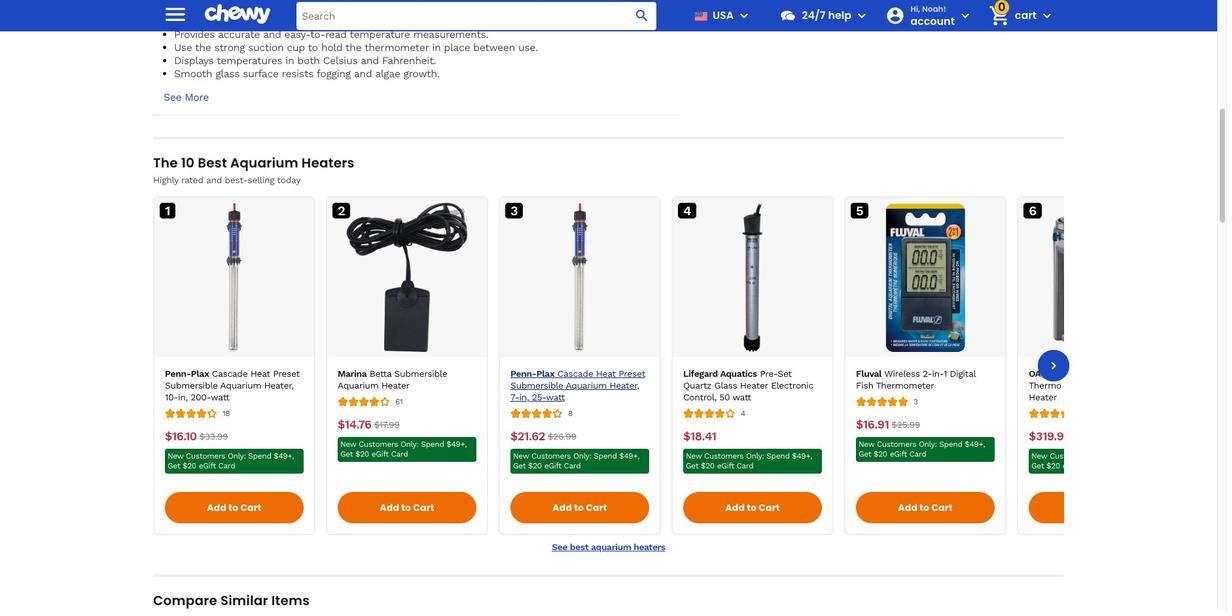 Task type: describe. For each thing, give the bounding box(es) containing it.
egift for 2
[[372, 450, 389, 459]]

1 inside the wireless 2-in-1 digital fish thermometer
[[944, 369, 947, 379]]

smooth
[[174, 67, 212, 80]]

items image
[[988, 4, 1011, 27]]

to for 4
[[747, 502, 757, 515]]

glass
[[714, 380, 737, 391]]

$20 for 3
[[528, 462, 542, 471]]

aquarium inside unique floating thermometer lets you monitor temperature fluctuations across your aquarium (sold separately). provides accurate and easy-to-read temperature measurements. use the strong suction cup to hold the thermometer in place between use. displays temperatures in both celsius and fahrenheit. smooth glass surface resists fogging and algae growth.
[[583, 2, 629, 14]]

0 horizontal spatial 3
[[511, 203, 518, 218]]

to for 2
[[401, 502, 411, 515]]

aquarium inside cascade heat preset submersible aquarium heater, 10-in, 200-watt
[[220, 380, 261, 391]]

resists
[[282, 67, 314, 80]]

submersible for 3
[[511, 380, 563, 391]]

add for 3
[[553, 502, 572, 515]]

items
[[272, 592, 310, 610]]

lets
[[318, 2, 335, 14]]

8
[[568, 409, 573, 418]]

plax for 3
[[536, 369, 555, 379]]

selling
[[248, 175, 274, 185]]

add to cart button for 3
[[511, 492, 649, 524]]

betta
[[370, 369, 392, 379]]

submersible inside betta submersible aquarium heater
[[394, 369, 447, 379]]

menu image
[[162, 1, 189, 27]]

preset for 1
[[273, 369, 300, 379]]

submersible for 1
[[165, 380, 218, 391]]

place
[[444, 41, 470, 54]]

new for 3
[[513, 452, 529, 461]]

egift for 3
[[544, 462, 562, 471]]

lifegard aquatics pre-set quartz glass heater electronic control, 50 watt image
[[678, 203, 827, 352]]

new for 5
[[859, 440, 875, 449]]

displays
[[174, 54, 214, 67]]

fluctuations
[[463, 2, 521, 14]]

get for 5
[[859, 450, 872, 459]]

fahrenheit.
[[382, 54, 436, 67]]

cart for 5
[[932, 502, 953, 515]]

usa button
[[689, 0, 752, 31]]

50
[[720, 392, 730, 403]]

use
[[174, 41, 192, 54]]

0 vertical spatial thermometer
[[250, 2, 314, 14]]

quartz
[[683, 380, 712, 391]]

cart link
[[984, 0, 1037, 31]]

egift for 5
[[890, 450, 907, 459]]

0 vertical spatial 1
[[165, 203, 170, 218]]

lifegard aquatics
[[683, 369, 757, 379]]

you
[[338, 2, 356, 14]]

best
[[198, 154, 227, 172]]

24/7 help
[[802, 8, 852, 23]]

aquarium inside the 10 best aquarium heaters highly rated and best-selling today
[[230, 154, 298, 172]]

to for 1
[[229, 502, 238, 515]]

spend for 4
[[767, 452, 790, 461]]

account menu image
[[958, 8, 973, 24]]

glass
[[215, 67, 240, 80]]

marina
[[338, 369, 367, 379]]

card for 1
[[218, 462, 235, 471]]

$49+, for 3
[[619, 452, 640, 461]]

noah!
[[922, 3, 946, 14]]

$49+, for 4
[[792, 452, 812, 461]]

usa
[[713, 8, 734, 23]]

chewy home image
[[205, 0, 270, 29]]

0 horizontal spatial 4
[[683, 203, 691, 218]]

digital
[[950, 369, 976, 379]]

1 vertical spatial in
[[286, 54, 294, 67]]

read
[[325, 28, 347, 41]]

best
[[570, 542, 589, 553]]

7-
[[511, 392, 519, 403]]

get for 2
[[340, 450, 353, 459]]

$319.99 text field
[[1029, 430, 1071, 444]]

between
[[473, 41, 515, 54]]

egift for 1
[[199, 462, 216, 471]]

chewy support image
[[780, 7, 797, 24]]

preset for 3
[[619, 369, 645, 379]]

pre-
[[760, 369, 778, 379]]

monitor
[[359, 2, 397, 14]]

add for 1
[[207, 502, 227, 515]]

hold
[[321, 41, 342, 54]]

2 the from the left
[[346, 41, 362, 54]]

new customers only: spend $49+, get $20 egift card for 4
[[686, 452, 812, 471]]

heater inside betta submersible aquarium heater
[[382, 380, 410, 391]]

cart for 2
[[413, 502, 434, 515]]

measurements.
[[413, 28, 489, 41]]

see for see best aquarium heaters
[[552, 542, 568, 553]]

customers for 3
[[531, 452, 571, 461]]

electronic
[[771, 380, 814, 391]]

and up algae
[[361, 54, 379, 67]]

external
[[1083, 380, 1118, 391]]

new customers only: spend $49+, get $20 egift card for 3
[[513, 452, 640, 471]]

see more
[[164, 91, 209, 103]]

new for 1
[[168, 452, 183, 461]]

biomaster thermo 350 external fish heater
[[1029, 369, 1167, 403]]

cart
[[1015, 8, 1037, 23]]

control,
[[683, 392, 717, 403]]

marina betta submersible aquarium heater image
[[333, 203, 482, 352]]

$14.76
[[338, 418, 371, 431]]

25-
[[532, 392, 546, 403]]

oase
[[1029, 369, 1052, 379]]

$17.99 text field
[[374, 418, 400, 432]]

new for 2
[[340, 440, 356, 449]]

1 vertical spatial 4
[[741, 409, 746, 418]]

24/7 help link
[[775, 0, 852, 31]]

customers for 2
[[359, 440, 398, 449]]

use.
[[518, 41, 538, 54]]

heaters
[[634, 542, 666, 553]]

$49+, for 5
[[965, 440, 985, 449]]

heat for 1
[[251, 369, 270, 379]]

egift for 4
[[717, 462, 734, 471]]

add to cart for 4
[[726, 502, 780, 515]]

$319.99
[[1029, 430, 1071, 443]]

$16.10 text field
[[165, 430, 197, 444]]

compare
[[153, 592, 217, 610]]

plax for 1
[[191, 369, 209, 379]]

200-
[[191, 392, 211, 403]]

Search text field
[[297, 2, 657, 30]]

suction
[[248, 41, 284, 54]]

add for 4
[[726, 502, 745, 515]]

1 vertical spatial aquarium
[[591, 542, 631, 553]]

fogging
[[317, 67, 351, 80]]

penn- for 3
[[511, 369, 536, 379]]

strong
[[214, 41, 245, 54]]

help menu image
[[854, 8, 870, 24]]

$20 for 4
[[701, 462, 715, 471]]

only: for 1
[[228, 452, 246, 461]]

$33.99
[[199, 431, 228, 442]]

spend for 5
[[940, 440, 963, 449]]

wireless 2-in-1 digital fish thermometer
[[856, 369, 976, 391]]

in, for 1
[[178, 392, 188, 403]]

only: for 2
[[401, 440, 419, 449]]

thermo
[[1029, 380, 1062, 391]]

5
[[856, 203, 863, 218]]

get for 1
[[168, 462, 180, 471]]

18
[[223, 409, 230, 418]]

get for 3
[[513, 462, 526, 471]]

your
[[559, 2, 580, 14]]

$49+, for 1
[[274, 452, 294, 461]]

$14.76 text field
[[338, 418, 371, 432]]

new customers only: spend $49+, get $20 egift card for 5
[[859, 440, 985, 459]]

lifegard
[[683, 369, 718, 379]]

heaters
[[302, 154, 355, 172]]

$18.41
[[683, 430, 716, 443]]

hi,
[[911, 3, 920, 14]]

fish inside the wireless 2-in-1 digital fish thermometer
[[856, 380, 874, 391]]

61
[[395, 397, 403, 406]]

$33.99 text field
[[199, 430, 228, 444]]

add to cart for 3
[[553, 502, 607, 515]]

surface
[[243, 67, 279, 80]]

$16.91 $25.99
[[856, 418, 920, 431]]

fluval wireless 2-in-1 digital fish thermometer image
[[851, 203, 1000, 352]]

see best aquarium heaters
[[552, 542, 666, 553]]

$14.76 $17.99
[[338, 418, 400, 431]]

6
[[1029, 203, 1037, 218]]

hi, noah! account
[[911, 3, 955, 29]]

penn-plax for 1
[[165, 369, 209, 379]]

350
[[1065, 380, 1080, 391]]



Task type: locate. For each thing, give the bounding box(es) containing it.
$20 for 1
[[183, 462, 196, 471]]

new down '$16.91' text box
[[859, 440, 875, 449]]

2 horizontal spatial watt
[[733, 392, 751, 403]]

cart for 4
[[759, 502, 780, 515]]

get down $21.62 text box
[[513, 462, 526, 471]]

watt inside cascade heat preset submersible aquarium heater, 7-in, 25-watt
[[546, 392, 565, 403]]

1 horizontal spatial fish
[[1121, 380, 1138, 391]]

and down best
[[206, 175, 222, 185]]

heater,
[[264, 380, 294, 391], [610, 380, 639, 391]]

see
[[164, 91, 182, 103], [552, 542, 568, 553]]

spend for 1
[[248, 452, 271, 461]]

new customers only: spend $49+, get $20 egift card for 2
[[340, 440, 467, 459]]

customers down $17.99 text box
[[359, 440, 398, 449]]

indoor
[[1055, 369, 1082, 379]]

1 horizontal spatial see
[[552, 542, 568, 553]]

in, inside cascade heat preset submersible aquarium heater, 10-in, 200-watt
[[178, 392, 188, 403]]

0 vertical spatial in
[[432, 41, 441, 54]]

$20 for 5
[[874, 450, 888, 459]]

only:
[[401, 440, 419, 449], [919, 440, 937, 449], [228, 452, 246, 461], [573, 452, 591, 461], [746, 452, 764, 461]]

only: for 5
[[919, 440, 937, 449]]

and left algae
[[354, 67, 372, 80]]

wireless
[[884, 369, 920, 379]]

aquarium down marina
[[338, 380, 379, 391]]

1 down "highly"
[[165, 203, 170, 218]]

get down $16.10 'text box'
[[168, 462, 180, 471]]

add to cart button
[[165, 492, 304, 524], [338, 492, 477, 524], [511, 492, 649, 524], [683, 492, 822, 524], [856, 492, 995, 524]]

egift
[[372, 450, 389, 459], [890, 450, 907, 459], [199, 462, 216, 471], [544, 462, 562, 471], [717, 462, 734, 471]]

get for 4
[[686, 462, 699, 471]]

similar
[[221, 592, 268, 610]]

0 vertical spatial temperature
[[400, 2, 460, 14]]

0 horizontal spatial watt
[[211, 392, 229, 403]]

1 vertical spatial thermometer
[[365, 41, 429, 54]]

1 horizontal spatial heat
[[596, 369, 616, 379]]

2 plax from the left
[[536, 369, 555, 379]]

separately).
[[174, 15, 229, 27]]

add to cart button for 5
[[856, 492, 995, 524]]

0 horizontal spatial heater
[[382, 380, 410, 391]]

new down $16.10 'text box'
[[168, 452, 183, 461]]

fish
[[856, 380, 874, 391], [1121, 380, 1138, 391]]

thermometer up easy- at the top of the page
[[250, 2, 314, 14]]

0 horizontal spatial cascade
[[212, 369, 248, 379]]

penn-plax
[[165, 369, 209, 379], [511, 369, 555, 379]]

1 vertical spatial 3
[[914, 397, 918, 406]]

2 horizontal spatial heater
[[1029, 392, 1057, 403]]

menu image
[[737, 8, 752, 24]]

customers down $18.41 text field
[[704, 452, 744, 461]]

0 horizontal spatial heater,
[[264, 380, 294, 391]]

heater down thermo
[[1029, 392, 1057, 403]]

spend for 3
[[594, 452, 617, 461]]

add to cart for 5
[[898, 502, 953, 515]]

preset inside cascade heat preset submersible aquarium heater, 10-in, 200-watt
[[273, 369, 300, 379]]

cup
[[287, 41, 305, 54]]

cascade up 18
[[212, 369, 248, 379]]

1 horizontal spatial 1
[[944, 369, 947, 379]]

1 horizontal spatial plax
[[536, 369, 555, 379]]

penn- for 1
[[165, 369, 191, 379]]

Product search field
[[297, 2, 657, 30]]

heater down pre-
[[740, 380, 768, 391]]

see best aquarium heaters link
[[552, 542, 666, 553]]

0 horizontal spatial heat
[[251, 369, 270, 379]]

add to cart for 1
[[207, 502, 262, 515]]

1 cascade from the left
[[212, 369, 248, 379]]

penn-
[[165, 369, 191, 379], [511, 369, 536, 379]]

5 add to cart button from the left
[[856, 492, 995, 524]]

in, left 200-
[[178, 392, 188, 403]]

0 horizontal spatial 1
[[165, 203, 170, 218]]

watt inside pre-set quartz glass heater electronic control, 50 watt
[[733, 392, 751, 403]]

4 add from the left
[[726, 502, 745, 515]]

$25.99 text field
[[892, 418, 920, 432]]

penn- up 7-
[[511, 369, 536, 379]]

fish inside biomaster thermo 350 external fish heater
[[1121, 380, 1138, 391]]

the 10 best aquarium heaters highly rated and best-selling today
[[153, 154, 355, 185]]

temperature down the monitor
[[350, 28, 410, 41]]

1 penn-plax from the left
[[165, 369, 209, 379]]

watt up 18
[[211, 392, 229, 403]]

get down '$16.91' text box
[[859, 450, 872, 459]]

2 penn-plax from the left
[[511, 369, 555, 379]]

0 horizontal spatial plax
[[191, 369, 209, 379]]

new customers only: spend $49+, get $20 egift card down $25.99 text field on the right of the page
[[859, 440, 985, 459]]

oase indoor aquatics biomaster thermo 350 external fish heater image
[[1024, 203, 1173, 352]]

1 aquatics from the left
[[720, 369, 757, 379]]

aquarium inside cascade heat preset submersible aquarium heater, 7-in, 25-watt
[[566, 380, 607, 391]]

1 add to cart button from the left
[[165, 492, 304, 524]]

only: for 3
[[573, 452, 591, 461]]

1 horizontal spatial thermometer
[[365, 41, 429, 54]]

$20 down the $14.76 $17.99
[[356, 450, 369, 459]]

2-
[[923, 369, 932, 379]]

4 add to cart from the left
[[726, 502, 780, 515]]

help
[[828, 8, 852, 23]]

1 horizontal spatial in
[[432, 41, 441, 54]]

heater up 61
[[382, 380, 410, 391]]

and up suction
[[263, 28, 281, 41]]

cascade inside cascade heat preset submersible aquarium heater, 7-in, 25-watt
[[558, 369, 593, 379]]

in down cup
[[286, 54, 294, 67]]

the up celsius at the left top of page
[[346, 41, 362, 54]]

plax
[[191, 369, 209, 379], [536, 369, 555, 379]]

1 horizontal spatial cascade
[[558, 369, 593, 379]]

spend for 2
[[421, 440, 444, 449]]

cascade heat preset submersible aquarium heater, 7-in, 25-watt
[[511, 369, 645, 403]]

betta submersible aquarium heater
[[338, 369, 447, 391]]

1 add to cart from the left
[[207, 502, 262, 515]]

1 add from the left
[[207, 502, 227, 515]]

2 penn- from the left
[[511, 369, 536, 379]]

1 vertical spatial 1
[[944, 369, 947, 379]]

heater, for 3
[[610, 380, 639, 391]]

in down the "measurements."
[[432, 41, 441, 54]]

0 horizontal spatial see
[[164, 91, 182, 103]]

pre-set quartz glass heater electronic control, 50 watt
[[683, 369, 814, 403]]

watt right 50
[[733, 392, 751, 403]]

2 fish from the left
[[1121, 380, 1138, 391]]

new customers only: spend $49+, get $20 egift card down $17.99 text box
[[340, 440, 467, 459]]

1 preset from the left
[[273, 369, 300, 379]]

aquarium right your on the top of page
[[583, 2, 629, 14]]

$49+, for 2
[[447, 440, 467, 449]]

heat inside cascade heat preset submersible aquarium heater, 7-in, 25-watt
[[596, 369, 616, 379]]

0 horizontal spatial in,
[[178, 392, 188, 403]]

to for 3
[[574, 502, 584, 515]]

card for 5
[[910, 450, 927, 459]]

penn- up 10-
[[165, 369, 191, 379]]

2 heater, from the left
[[610, 380, 639, 391]]

$21.62
[[511, 430, 545, 443]]

submersible up 61
[[394, 369, 447, 379]]

cascade up 8
[[558, 369, 593, 379]]

submit search image
[[634, 8, 650, 24]]

0 vertical spatial see
[[164, 91, 182, 103]]

$20
[[356, 450, 369, 459], [874, 450, 888, 459], [183, 462, 196, 471], [528, 462, 542, 471], [701, 462, 715, 471]]

aquatics
[[720, 369, 757, 379], [1084, 369, 1121, 379]]

24/7
[[802, 8, 826, 23]]

add to cart button for 2
[[338, 492, 477, 524]]

temperature up the "measurements."
[[400, 2, 460, 14]]

1 heat from the left
[[251, 369, 270, 379]]

$21.62 $26.99
[[511, 430, 577, 443]]

cascade for 3
[[558, 369, 593, 379]]

see for see more
[[164, 91, 182, 103]]

watt
[[211, 392, 229, 403], [546, 392, 565, 403], [733, 392, 751, 403]]

customers
[[359, 440, 398, 449], [877, 440, 917, 449], [186, 452, 225, 461], [531, 452, 571, 461], [704, 452, 744, 461]]

aquatics up glass on the right
[[720, 369, 757, 379]]

the
[[195, 41, 211, 54], [346, 41, 362, 54]]

2 cascade from the left
[[558, 369, 593, 379]]

5 add from the left
[[898, 502, 918, 515]]

new customers only: spend $49+, get $20 egift card down $18.41 text field
[[686, 452, 812, 471]]

$20 for 2
[[356, 450, 369, 459]]

0 horizontal spatial preset
[[273, 369, 300, 379]]

$20 down $16.10 $33.99
[[183, 462, 196, 471]]

submersible inside cascade heat preset submersible aquarium heater, 10-in, 200-watt
[[165, 380, 218, 391]]

2 preset from the left
[[619, 369, 645, 379]]

in,
[[178, 392, 188, 403], [519, 392, 529, 403]]

to
[[308, 41, 318, 54], [229, 502, 238, 515], [401, 502, 411, 515], [574, 502, 584, 515], [747, 502, 757, 515], [920, 502, 930, 515]]

customers for 5
[[877, 440, 917, 449]]

2 heat from the left
[[596, 369, 616, 379]]

get down $18.41 text field
[[686, 462, 699, 471]]

$16.10 $33.99
[[165, 430, 228, 443]]

submersible up 25-
[[511, 380, 563, 391]]

1 penn- from the left
[[165, 369, 191, 379]]

in-
[[932, 369, 944, 379]]

1 fish from the left
[[856, 380, 874, 391]]

1 horizontal spatial in,
[[519, 392, 529, 403]]

new down $21.62 text box
[[513, 452, 529, 461]]

compare similar items
[[153, 592, 310, 610]]

cascade for 1
[[212, 369, 248, 379]]

temperatures
[[217, 54, 282, 67]]

customers down $25.99 text field on the right of the page
[[877, 440, 917, 449]]

submersible up 200-
[[165, 380, 218, 391]]

new for 4
[[686, 452, 702, 461]]

customers down $33.99 text box
[[186, 452, 225, 461]]

$16.91 text field
[[856, 418, 889, 432]]

add for 2
[[380, 502, 399, 515]]

1 watt from the left
[[211, 392, 229, 403]]

1 vertical spatial see
[[552, 542, 568, 553]]

fish down biomaster
[[1121, 380, 1138, 391]]

easy-
[[284, 28, 310, 41]]

set
[[778, 369, 792, 379]]

1 horizontal spatial 4
[[741, 409, 746, 418]]

2 cart from the left
[[413, 502, 434, 515]]

aquarium
[[583, 2, 629, 14], [591, 542, 631, 553]]

watt for 1
[[211, 392, 229, 403]]

penn-plax for 3
[[511, 369, 555, 379]]

in, inside cascade heat preset submersible aquarium heater, 7-in, 25-watt
[[519, 392, 529, 403]]

cascade inside cascade heat preset submersible aquarium heater, 10-in, 200-watt
[[212, 369, 248, 379]]

0 vertical spatial aquarium
[[583, 2, 629, 14]]

0 horizontal spatial the
[[195, 41, 211, 54]]

card for 3
[[564, 462, 581, 471]]

temperature
[[400, 2, 460, 14], [350, 28, 410, 41]]

1 horizontal spatial penn-plax
[[511, 369, 555, 379]]

1 horizontal spatial heater
[[740, 380, 768, 391]]

add for 5
[[898, 502, 918, 515]]

only: for 4
[[746, 452, 764, 461]]

3 add to cart from the left
[[553, 502, 607, 515]]

2 add to cart from the left
[[380, 502, 434, 515]]

customers for 1
[[186, 452, 225, 461]]

add to cart button for 1
[[165, 492, 304, 524]]

aquarium up 8
[[566, 380, 607, 391]]

2 add to cart button from the left
[[338, 492, 477, 524]]

1 the from the left
[[195, 41, 211, 54]]

3 cart from the left
[[586, 502, 607, 515]]

0 vertical spatial 3
[[511, 203, 518, 218]]

cascade heat preset submersible aquarium heater, 10-in, 200-watt
[[165, 369, 300, 403]]

and inside the 10 best aquarium heaters highly rated and best-selling today
[[206, 175, 222, 185]]

3 add from the left
[[553, 502, 572, 515]]

add to cart button for 4
[[683, 492, 822, 524]]

$20 down $21.62 text box
[[528, 462, 542, 471]]

card
[[391, 450, 408, 459], [910, 450, 927, 459], [218, 462, 235, 471], [564, 462, 581, 471], [737, 462, 754, 471]]

heater, inside cascade heat preset submersible aquarium heater, 10-in, 200-watt
[[264, 380, 294, 391]]

aquarium up 18
[[220, 380, 261, 391]]

cart menu image
[[1040, 8, 1055, 24]]

fluval
[[856, 369, 882, 379]]

$25.99
[[892, 420, 920, 430]]

algae
[[375, 67, 400, 80]]

heat
[[251, 369, 270, 379], [596, 369, 616, 379]]

new down the $14.76 text box
[[340, 440, 356, 449]]

in, left 25-
[[519, 392, 529, 403]]

thermometer
[[876, 380, 934, 391]]

5 add to cart from the left
[[898, 502, 953, 515]]

preset inside cascade heat preset submersible aquarium heater, 7-in, 25-watt
[[619, 369, 645, 379]]

list
[[153, 196, 1180, 536]]

$20 down $18.41 text field
[[701, 462, 715, 471]]

card for 4
[[737, 462, 754, 471]]

penn-plax up 25-
[[511, 369, 555, 379]]

celsius
[[323, 54, 358, 67]]

1 cart from the left
[[240, 502, 262, 515]]

watt up $26.99
[[546, 392, 565, 403]]

customers for 4
[[704, 452, 744, 461]]

aquarium right best
[[591, 542, 631, 553]]

accurate
[[218, 28, 260, 41]]

watt for 3
[[546, 392, 565, 403]]

0 horizontal spatial thermometer
[[250, 2, 314, 14]]

10
[[181, 154, 195, 172]]

1 left digital
[[944, 369, 947, 379]]

$16.10
[[165, 430, 197, 443]]

get down the $14.76 text box
[[340, 450, 353, 459]]

4 cart from the left
[[759, 502, 780, 515]]

highly
[[153, 175, 178, 185]]

to inside unique floating thermometer lets you monitor temperature fluctuations across your aquarium (sold separately). provides accurate and easy-to-read temperature measurements. use the strong suction cup to hold the thermometer in place between use. displays temperatures in both celsius and fahrenheit. smooth glass surface resists fogging and algae growth.
[[308, 41, 318, 54]]

penn-plax cascade heat preset submersible aquarium heater, 10-in, 200-watt image
[[160, 203, 309, 352]]

list containing 1
[[153, 196, 1180, 536]]

heat inside cascade heat preset submersible aquarium heater, 10-in, 200-watt
[[251, 369, 270, 379]]

1 in, from the left
[[178, 392, 188, 403]]

1
[[165, 203, 170, 218], [944, 369, 947, 379]]

1 plax from the left
[[191, 369, 209, 379]]

floating
[[211, 2, 247, 14]]

1 horizontal spatial heater,
[[610, 380, 639, 391]]

0 vertical spatial 4
[[683, 203, 691, 218]]

2 horizontal spatial submersible
[[511, 380, 563, 391]]

rated
[[181, 175, 203, 185]]

heater, inside cascade heat preset submersible aquarium heater, 7-in, 25-watt
[[610, 380, 639, 391]]

$18.41 text field
[[683, 430, 716, 444]]

watt inside cascade heat preset submersible aquarium heater, 10-in, 200-watt
[[211, 392, 229, 403]]

add to cart for 2
[[380, 502, 434, 515]]

0 horizontal spatial in
[[286, 54, 294, 67]]

growth.
[[404, 67, 440, 80]]

4 add to cart button from the left
[[683, 492, 822, 524]]

aquarium inside betta submersible aquarium heater
[[338, 380, 379, 391]]

1 horizontal spatial preset
[[619, 369, 645, 379]]

2
[[338, 203, 345, 218]]

$26.99 text field
[[548, 430, 577, 444]]

cart for 3
[[586, 502, 607, 515]]

fish down fluval
[[856, 380, 874, 391]]

aquatics up external
[[1084, 369, 1121, 379]]

1 horizontal spatial watt
[[546, 392, 565, 403]]

new customers only: spend $49+, get $20 egift card down $26.99 text field
[[513, 452, 640, 471]]

0 horizontal spatial fish
[[856, 380, 874, 391]]

2 aquatics from the left
[[1084, 369, 1121, 379]]

0 horizontal spatial penn-
[[165, 369, 191, 379]]

unique
[[174, 2, 208, 14]]

plax up 25-
[[536, 369, 555, 379]]

see left best
[[552, 542, 568, 553]]

heat for 3
[[596, 369, 616, 379]]

0 horizontal spatial submersible
[[165, 380, 218, 391]]

2 in, from the left
[[519, 392, 529, 403]]

1 horizontal spatial the
[[346, 41, 362, 54]]

more
[[185, 91, 209, 103]]

thermometer up fahrenheit. at the top of the page
[[365, 41, 429, 54]]

1 heater, from the left
[[264, 380, 294, 391]]

plax up 200-
[[191, 369, 209, 379]]

to-
[[310, 28, 325, 41]]

see left the more
[[164, 91, 182, 103]]

cart for 1
[[240, 502, 262, 515]]

penn-plax cascade heat preset submersible aquarium heater, 7-in, 25-watt image
[[505, 203, 655, 352]]

2 watt from the left
[[546, 392, 565, 403]]

and
[[263, 28, 281, 41], [361, 54, 379, 67], [354, 67, 372, 80], [206, 175, 222, 185]]

new customers only: spend $49+, get $20 egift card
[[340, 440, 467, 459], [859, 440, 985, 459], [168, 452, 294, 471], [513, 452, 640, 471], [686, 452, 812, 471]]

heater inside biomaster thermo 350 external fish heater
[[1029, 392, 1057, 403]]

10-
[[165, 392, 178, 403]]

customers down "$21.62 $26.99"
[[531, 452, 571, 461]]

cart
[[240, 502, 262, 515], [413, 502, 434, 515], [586, 502, 607, 515], [759, 502, 780, 515], [932, 502, 953, 515]]

$21.62 text field
[[511, 430, 545, 444]]

1 horizontal spatial 3
[[914, 397, 918, 406]]

today
[[277, 175, 300, 185]]

heater inside pre-set quartz glass heater electronic control, 50 watt
[[740, 380, 768, 391]]

submersible inside cascade heat preset submersible aquarium heater, 7-in, 25-watt
[[511, 380, 563, 391]]

preset
[[273, 369, 300, 379], [619, 369, 645, 379]]

2 add from the left
[[380, 502, 399, 515]]

$16.91
[[856, 418, 889, 431]]

3 watt from the left
[[733, 392, 751, 403]]

the down provides
[[195, 41, 211, 54]]

0 horizontal spatial penn-plax
[[165, 369, 209, 379]]

to for 5
[[920, 502, 930, 515]]

1 vertical spatial temperature
[[350, 28, 410, 41]]

1 horizontal spatial submersible
[[394, 369, 447, 379]]

$20 down '$16.91' text box
[[874, 450, 888, 459]]

0 horizontal spatial aquatics
[[720, 369, 757, 379]]

penn-plax up 200-
[[165, 369, 209, 379]]

both
[[297, 54, 320, 67]]

new customers only: spend $49+, get $20 egift card for 1
[[168, 452, 294, 471]]

in, for 3
[[519, 392, 529, 403]]

5 cart from the left
[[932, 502, 953, 515]]

3 add to cart button from the left
[[511, 492, 649, 524]]

heater, for 1
[[264, 380, 294, 391]]

card for 2
[[391, 450, 408, 459]]

new down $18.41 text field
[[686, 452, 702, 461]]

1 horizontal spatial aquatics
[[1084, 369, 1121, 379]]

aquarium up selling
[[230, 154, 298, 172]]

1 horizontal spatial penn-
[[511, 369, 536, 379]]

new customers only: spend $49+, get $20 egift card down $33.99 text box
[[168, 452, 294, 471]]

$26.99
[[548, 431, 577, 442]]

4
[[683, 203, 691, 218], [741, 409, 746, 418]]

$17.99
[[374, 420, 400, 430]]



Task type: vqa. For each thing, say whether or not it's contained in the screenshot.


